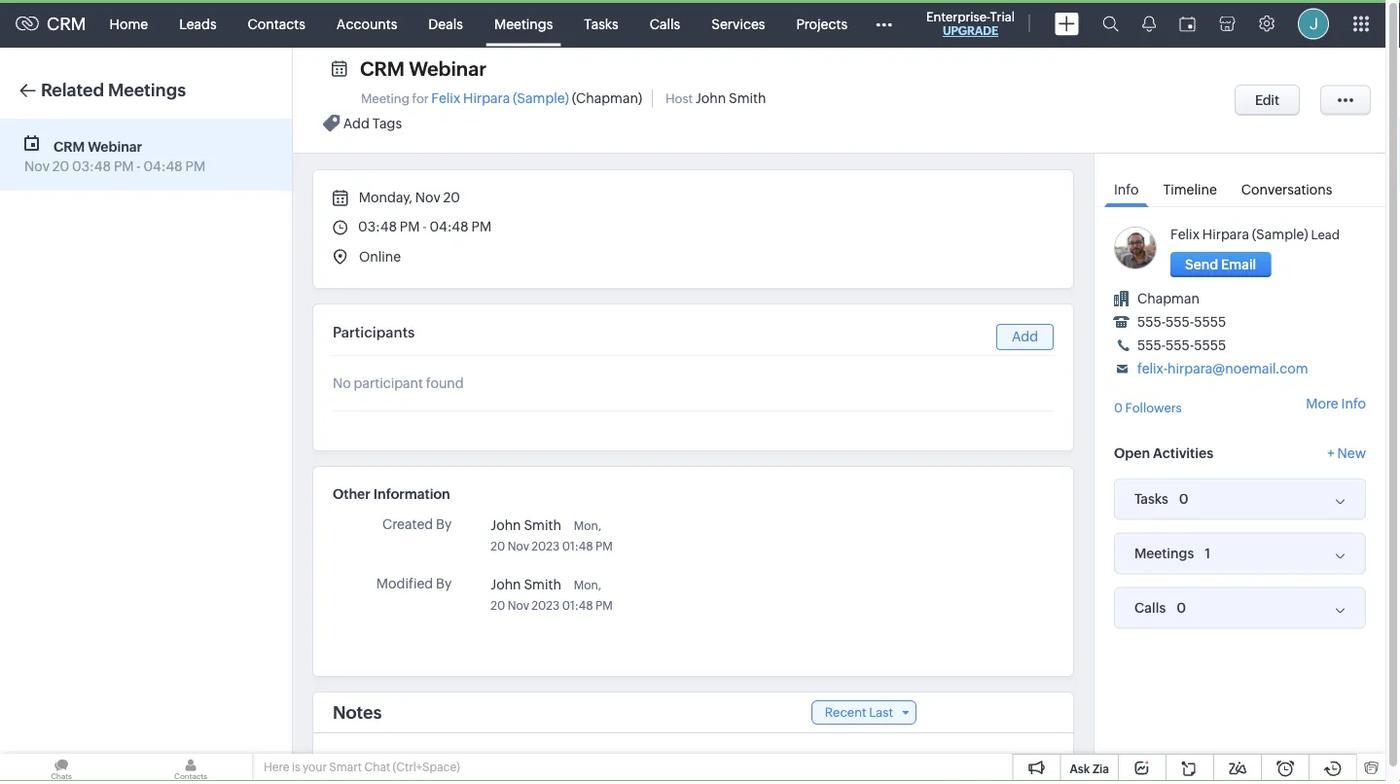 Task type: describe. For each thing, give the bounding box(es) containing it.
here is your smart chat (ctrl+space)
[[264, 761, 460, 774]]

create menu image
[[1055, 12, 1079, 36]]

smith for modified by
[[524, 577, 561, 592]]

0 horizontal spatial felix
[[431, 91, 461, 106]]

signals element
[[1131, 0, 1168, 48]]

0 followers
[[1114, 400, 1182, 415]]

crm link
[[16, 14, 86, 34]]

open
[[1114, 445, 1150, 461]]

mon, 20 nov 2023 01:48 pm for created by
[[491, 519, 613, 553]]

deals
[[428, 16, 463, 32]]

other
[[333, 487, 371, 502]]

is
[[292, 761, 300, 774]]

1 horizontal spatial (sample)
[[1252, 227, 1308, 242]]

host
[[666, 91, 693, 106]]

created by
[[383, 517, 452, 532]]

enterprise-trial upgrade
[[926, 9, 1015, 37]]

more info
[[1306, 395, 1366, 411]]

meetings inside meetings link
[[494, 16, 553, 32]]

mon, for created by
[[574, 519, 601, 532]]

0 vertical spatial hirpara
[[463, 91, 510, 106]]

participant
[[354, 376, 423, 391]]

nov inside crm webinar nov 20 03:48 pm - 04:48 pm
[[24, 159, 50, 174]]

felix-hirpara@noemail.com link
[[1138, 361, 1309, 377]]

chapman
[[1138, 291, 1200, 307]]

contacts
[[248, 16, 305, 32]]

more
[[1306, 395, 1339, 411]]

created
[[383, 517, 433, 532]]

modified
[[376, 576, 433, 592]]

01:48 for modified by
[[562, 599, 593, 612]]

ask zia
[[1070, 762, 1109, 776]]

2 horizontal spatial meetings
[[1135, 546, 1194, 562]]

add link
[[997, 324, 1054, 350]]

lead
[[1311, 228, 1340, 242]]

john smith for modified by
[[491, 577, 561, 592]]

monday,
[[359, 190, 413, 205]]

1
[[1205, 546, 1211, 562]]

1 vertical spatial meetings
[[108, 80, 186, 100]]

+
[[1328, 445, 1335, 461]]

crm webinar nov 20 03:48 pm - 04:48 pm
[[24, 139, 206, 174]]

accounts
[[337, 16, 397, 32]]

new
[[1338, 445, 1366, 461]]

0 vertical spatial felix hirpara (sample) link
[[431, 91, 569, 106]]

followers
[[1126, 400, 1182, 415]]

1 horizontal spatial hirpara
[[1203, 227, 1250, 242]]

more info link
[[1306, 395, 1366, 411]]

timeline
[[1163, 182, 1217, 198]]

+ new
[[1328, 445, 1366, 461]]

1 vertical spatial info
[[1342, 395, 1366, 411]]

calls link
[[634, 0, 696, 47]]

felix-
[[1138, 361, 1168, 377]]

1 vertical spatial felix hirpara (sample) link
[[1171, 227, 1308, 242]]

related meetings
[[41, 80, 186, 100]]

tasks link
[[569, 0, 634, 47]]

recent last
[[825, 706, 893, 720]]

felix-hirpara@noemail.com
[[1138, 361, 1309, 377]]

chats image
[[0, 754, 123, 781]]

leads link
[[164, 0, 232, 47]]

01:48 for created by
[[562, 540, 593, 553]]

1 5555 from the top
[[1194, 314, 1226, 330]]

enterprise-
[[926, 9, 990, 24]]

signals image
[[1142, 16, 1156, 32]]

search image
[[1103, 16, 1119, 32]]

crm webinar
[[360, 57, 487, 80]]

0 vertical spatial 0
[[1114, 400, 1123, 415]]

monday, nov 20
[[356, 190, 460, 205]]

your
[[303, 761, 327, 774]]

leads
[[179, 16, 217, 32]]

for
[[412, 91, 429, 106]]

crm for crm webinar nov 20 03:48 pm - 04:48 pm
[[54, 139, 85, 154]]

0 vertical spatial (sample)
[[513, 91, 569, 106]]

2 5555 from the top
[[1194, 338, 1226, 353]]

zia
[[1093, 762, 1109, 776]]

no
[[333, 376, 351, 391]]

tags
[[372, 115, 402, 131]]

info link
[[1105, 168, 1149, 207]]

1 vertical spatial felix
[[1171, 227, 1200, 242]]

profile image
[[1298, 8, 1329, 39]]

other information
[[333, 487, 450, 502]]

1 horizontal spatial calls
[[1135, 600, 1166, 616]]

contacts image
[[129, 754, 252, 781]]

conversations link
[[1232, 168, 1342, 206]]

smart
[[329, 761, 362, 774]]

john smith for created by
[[491, 517, 561, 533]]



Task type: locate. For each thing, give the bounding box(es) containing it.
information
[[374, 487, 450, 502]]

0 horizontal spatial info
[[1114, 182, 1139, 198]]

5555 down the chapman
[[1194, 314, 1226, 330]]

1 vertical spatial john smith
[[491, 577, 561, 592]]

0 vertical spatial smith
[[729, 91, 766, 106]]

1 horizontal spatial meetings
[[494, 16, 553, 32]]

1 vertical spatial smith
[[524, 517, 561, 533]]

here
[[264, 761, 289, 774]]

activities
[[1153, 445, 1214, 461]]

tasks left calls link
[[584, 16, 619, 32]]

0 horizontal spatial (sample)
[[513, 91, 569, 106]]

2 555-555-5555 from the top
[[1138, 338, 1226, 353]]

by for modified by
[[436, 576, 452, 592]]

1 vertical spatial webinar
[[88, 139, 142, 154]]

last
[[869, 706, 893, 720]]

2023 for modified by
[[532, 599, 560, 612]]

0 horizontal spatial calls
[[650, 16, 680, 32]]

2 2023 from the top
[[532, 599, 560, 612]]

hirpara down the timeline
[[1203, 227, 1250, 242]]

found
[[426, 376, 464, 391]]

1 horizontal spatial 03:48
[[358, 219, 397, 235]]

accounts link
[[321, 0, 413, 47]]

info right more in the right of the page
[[1342, 395, 1366, 411]]

1 vertical spatial 2023
[[532, 599, 560, 612]]

2 mon, 20 nov 2023 01:48 pm from the top
[[491, 579, 613, 612]]

(sample) left 'lead'
[[1252, 227, 1308, 242]]

03:48
[[72, 159, 111, 174], [358, 219, 397, 235]]

services
[[712, 16, 765, 32]]

chat
[[364, 761, 390, 774]]

5555 up felix-hirpara@noemail.com
[[1194, 338, 1226, 353]]

john smith
[[491, 517, 561, 533], [491, 577, 561, 592]]

1 555-555-5555 from the top
[[1138, 314, 1226, 330]]

0 vertical spatial mon, 20 nov 2023 01:48 pm
[[491, 519, 613, 553]]

ask
[[1070, 762, 1090, 776]]

crm for crm webinar
[[360, 57, 405, 80]]

modified by
[[376, 576, 452, 592]]

0 horizontal spatial meetings
[[108, 80, 186, 100]]

crm up the meeting
[[360, 57, 405, 80]]

related
[[41, 80, 104, 100]]

1 vertical spatial add
[[1012, 329, 1038, 345]]

mon,
[[574, 519, 601, 532], [574, 579, 601, 592]]

info
[[1114, 182, 1139, 198], [1342, 395, 1366, 411]]

(ctrl+space)
[[393, 761, 460, 774]]

0
[[1114, 400, 1123, 415], [1179, 491, 1189, 507], [1177, 600, 1186, 616]]

hirpara
[[463, 91, 510, 106], [1203, 227, 1250, 242]]

home
[[110, 16, 148, 32]]

1 2023 from the top
[[532, 540, 560, 553]]

04:48 inside crm webinar nov 20 03:48 pm - 04:48 pm
[[144, 159, 183, 174]]

meetings left 1 at the bottom right of page
[[1135, 546, 1194, 562]]

2 by from the top
[[436, 576, 452, 592]]

0 vertical spatial mon,
[[574, 519, 601, 532]]

nov
[[24, 159, 50, 174], [415, 190, 441, 205], [508, 540, 529, 553], [508, 599, 529, 612]]

smith for created by
[[524, 517, 561, 533]]

felix hirpara (sample) link
[[431, 91, 569, 106], [1171, 227, 1308, 242]]

1 vertical spatial 555-555-5555
[[1138, 338, 1226, 353]]

0 vertical spatial felix
[[431, 91, 461, 106]]

03:48 pm - 04:48 pm
[[358, 219, 492, 235]]

04:48 down the 'related meetings'
[[144, 159, 183, 174]]

1 horizontal spatial webinar
[[409, 57, 487, 80]]

(sample) left (chapman) at the left top of page
[[513, 91, 569, 106]]

0 vertical spatial 03:48
[[72, 159, 111, 174]]

01:48
[[562, 540, 593, 553], [562, 599, 593, 612]]

1 horizontal spatial felix
[[1171, 227, 1200, 242]]

felix hirpara (sample) link down conversations on the right top of page
[[1171, 227, 1308, 242]]

0 vertical spatial john
[[696, 91, 726, 106]]

0 vertical spatial calls
[[650, 16, 680, 32]]

2 vertical spatial crm
[[54, 139, 85, 154]]

0 vertical spatial 2023
[[532, 540, 560, 553]]

1 vertical spatial -
[[423, 219, 427, 235]]

Other Modules field
[[863, 8, 905, 39]]

0 vertical spatial 01:48
[[562, 540, 593, 553]]

555-
[[1138, 314, 1166, 330], [1166, 314, 1194, 330], [1138, 338, 1166, 353], [1166, 338, 1194, 353]]

1 mon, 20 nov 2023 01:48 pm from the top
[[491, 519, 613, 553]]

0 vertical spatial 555-555-5555
[[1138, 314, 1226, 330]]

tasks
[[584, 16, 619, 32], [1135, 491, 1169, 507]]

meetings down home
[[108, 80, 186, 100]]

meetings link
[[479, 0, 569, 47]]

2 mon, from the top
[[574, 579, 601, 592]]

03:48 up 'online'
[[358, 219, 397, 235]]

1 01:48 from the top
[[562, 540, 593, 553]]

1 vertical spatial (sample)
[[1252, 227, 1308, 242]]

0 vertical spatial info
[[1114, 182, 1139, 198]]

felix hirpara (sample) lead
[[1171, 227, 1340, 242]]

1 vertical spatial 04:48
[[430, 219, 469, 235]]

0 vertical spatial -
[[137, 159, 141, 174]]

03:48 inside crm webinar nov 20 03:48 pm - 04:48 pm
[[72, 159, 111, 174]]

1 vertical spatial calls
[[1135, 600, 1166, 616]]

2 vertical spatial john
[[491, 577, 521, 592]]

home link
[[94, 0, 164, 47]]

felix right for
[[431, 91, 461, 106]]

(chapman)
[[572, 91, 642, 106]]

profile element
[[1287, 0, 1341, 47]]

1 horizontal spatial 04:48
[[430, 219, 469, 235]]

crm down related
[[54, 139, 85, 154]]

1 horizontal spatial add
[[1012, 329, 1038, 345]]

0 vertical spatial meetings
[[494, 16, 553, 32]]

0 vertical spatial 04:48
[[144, 159, 183, 174]]

crm for crm
[[47, 14, 86, 34]]

john right created by
[[491, 517, 521, 533]]

04:48 down the monday, nov 20
[[430, 219, 469, 235]]

by right the created
[[436, 517, 452, 532]]

webinar down the 'related meetings'
[[88, 139, 142, 154]]

0 vertical spatial 5555
[[1194, 314, 1226, 330]]

2023 for created by
[[532, 540, 560, 553]]

2 john smith from the top
[[491, 577, 561, 592]]

webinar for crm webinar nov 20 03:48 pm - 04:48 pm
[[88, 139, 142, 154]]

add tags
[[343, 115, 402, 131]]

0 for tasks
[[1179, 491, 1189, 507]]

- down the 'related meetings'
[[137, 159, 141, 174]]

1 vertical spatial 03:48
[[358, 219, 397, 235]]

04:48
[[144, 159, 183, 174], [430, 219, 469, 235]]

1 vertical spatial mon,
[[574, 579, 601, 592]]

search element
[[1091, 0, 1131, 48]]

john right "modified by"
[[491, 577, 521, 592]]

tasks down open activities
[[1135, 491, 1169, 507]]

contacts link
[[232, 0, 321, 47]]

1 horizontal spatial -
[[423, 219, 427, 235]]

john for modified by
[[491, 577, 521, 592]]

0 horizontal spatial felix hirpara (sample) link
[[431, 91, 569, 106]]

1 horizontal spatial info
[[1342, 395, 1366, 411]]

notes
[[333, 703, 382, 723]]

2 01:48 from the top
[[562, 599, 593, 612]]

- down the monday, nov 20
[[423, 219, 427, 235]]

webinar inside crm webinar nov 20 03:48 pm - 04:48 pm
[[88, 139, 142, 154]]

recent
[[825, 706, 867, 720]]

open activities
[[1114, 445, 1214, 461]]

calendar image
[[1179, 16, 1196, 32]]

hirpara@noemail.com
[[1168, 361, 1309, 377]]

online
[[359, 249, 401, 265]]

- inside crm webinar nov 20 03:48 pm - 04:48 pm
[[137, 159, 141, 174]]

meeting for felix hirpara (sample) (chapman)
[[361, 91, 642, 106]]

0 vertical spatial by
[[436, 517, 452, 532]]

projects
[[796, 16, 848, 32]]

20 inside crm webinar nov 20 03:48 pm - 04:48 pm
[[52, 159, 69, 174]]

meetings up the "meeting for felix hirpara (sample) (chapman)"
[[494, 16, 553, 32]]

0 horizontal spatial add
[[343, 115, 370, 131]]

mon, 20 nov 2023 01:48 pm for modified by
[[491, 579, 613, 612]]

felix hirpara (sample) link down meetings link
[[431, 91, 569, 106]]

(sample)
[[513, 91, 569, 106], [1252, 227, 1308, 242]]

info inside "link"
[[1114, 182, 1139, 198]]

0 vertical spatial john smith
[[491, 517, 561, 533]]

0 horizontal spatial 04:48
[[144, 159, 183, 174]]

555-555-5555 down the chapman
[[1138, 314, 1226, 330]]

timeline link
[[1154, 168, 1227, 206]]

hirpara right for
[[463, 91, 510, 106]]

0 horizontal spatial 03:48
[[72, 159, 111, 174]]

participants
[[333, 324, 415, 341]]

by right modified
[[436, 576, 452, 592]]

mon, 20 nov 2023 01:48 pm
[[491, 519, 613, 553], [491, 579, 613, 612]]

555-555-5555 up felix-
[[1138, 338, 1226, 353]]

add for add tags
[[343, 115, 370, 131]]

pm
[[114, 159, 134, 174], [185, 159, 206, 174], [400, 219, 420, 235], [471, 219, 492, 235], [596, 540, 613, 553], [596, 599, 613, 612]]

0 vertical spatial add
[[343, 115, 370, 131]]

webinar for crm webinar
[[409, 57, 487, 80]]

1 vertical spatial 5555
[[1194, 338, 1226, 353]]

conversations
[[1242, 182, 1333, 198]]

crm left home
[[47, 14, 86, 34]]

crm
[[47, 14, 86, 34], [360, 57, 405, 80], [54, 139, 85, 154]]

1 mon, from the top
[[574, 519, 601, 532]]

0 horizontal spatial -
[[137, 159, 141, 174]]

1 vertical spatial mon, 20 nov 2023 01:48 pm
[[491, 579, 613, 612]]

1 vertical spatial 01:48
[[562, 599, 593, 612]]

0 horizontal spatial hirpara
[[463, 91, 510, 106]]

555-555-5555
[[1138, 314, 1226, 330], [1138, 338, 1226, 353]]

calls
[[650, 16, 680, 32], [1135, 600, 1166, 616]]

5555
[[1194, 314, 1226, 330], [1194, 338, 1226, 353]]

1 horizontal spatial felix hirpara (sample) link
[[1171, 227, 1308, 242]]

create menu element
[[1043, 0, 1091, 47]]

trial
[[990, 9, 1015, 24]]

felix
[[431, 91, 461, 106], [1171, 227, 1200, 242]]

-
[[137, 159, 141, 174], [423, 219, 427, 235]]

1 by from the top
[[436, 517, 452, 532]]

1 horizontal spatial tasks
[[1135, 491, 1169, 507]]

mon, for modified by
[[574, 579, 601, 592]]

upgrade
[[943, 24, 999, 37]]

john
[[696, 91, 726, 106], [491, 517, 521, 533], [491, 577, 521, 592]]

by
[[436, 517, 452, 532], [436, 576, 452, 592]]

2 vertical spatial smith
[[524, 577, 561, 592]]

projects link
[[781, 0, 863, 47]]

0 for calls
[[1177, 600, 1186, 616]]

john for created by
[[491, 517, 521, 533]]

0 horizontal spatial tasks
[[584, 16, 619, 32]]

1 vertical spatial john
[[491, 517, 521, 533]]

meeting
[[361, 91, 410, 106]]

0 vertical spatial webinar
[[409, 57, 487, 80]]

1 vertical spatial 0
[[1179, 491, 1189, 507]]

info left the timeline
[[1114, 182, 1139, 198]]

no participant found
[[333, 376, 464, 391]]

0 horizontal spatial webinar
[[88, 139, 142, 154]]

add for add
[[1012, 329, 1038, 345]]

1 vertical spatial crm
[[360, 57, 405, 80]]

0 vertical spatial tasks
[[584, 16, 619, 32]]

1 vertical spatial by
[[436, 576, 452, 592]]

host john smith
[[666, 91, 766, 106]]

03:48 down related
[[72, 159, 111, 174]]

0 vertical spatial crm
[[47, 14, 86, 34]]

by for created by
[[436, 517, 452, 532]]

1 john smith from the top
[[491, 517, 561, 533]]

2 vertical spatial 0
[[1177, 600, 1186, 616]]

1 vertical spatial hirpara
[[1203, 227, 1250, 242]]

add
[[343, 115, 370, 131], [1012, 329, 1038, 345]]

2 vertical spatial meetings
[[1135, 546, 1194, 562]]

webinar up for
[[409, 57, 487, 80]]

deals link
[[413, 0, 479, 47]]

felix down the timeline
[[1171, 227, 1200, 242]]

crm inside crm webinar nov 20 03:48 pm - 04:48 pm
[[54, 139, 85, 154]]

None button
[[1235, 85, 1300, 116], [1171, 252, 1271, 277], [1235, 85, 1300, 116], [1171, 252, 1271, 277]]

john right host
[[696, 91, 726, 106]]

services link
[[696, 0, 781, 47]]

1 vertical spatial tasks
[[1135, 491, 1169, 507]]



Task type: vqa. For each thing, say whether or not it's contained in the screenshot.
Trusted
no



